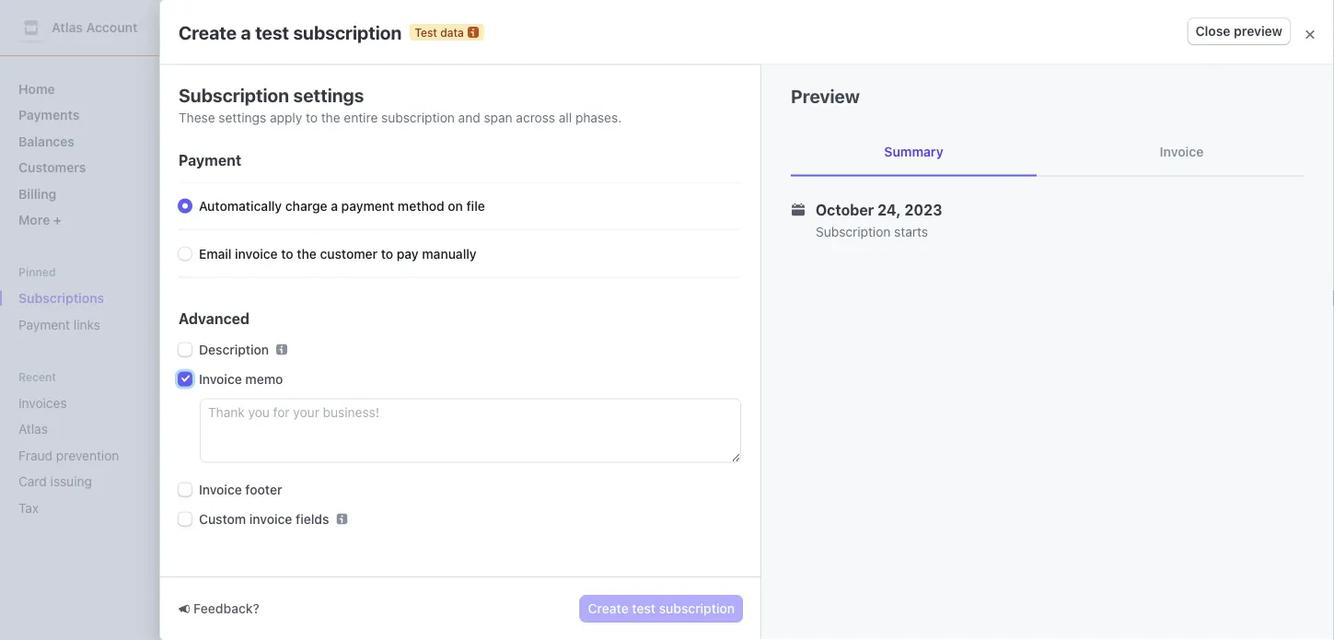 Task type: describe. For each thing, give the bounding box(es) containing it.
recent element
[[0, 388, 203, 523]]

1 vertical spatial your
[[414, 253, 452, 277]]

footer
[[245, 482, 282, 497]]

customer inside dropdown button
[[309, 374, 370, 390]]

automatically
[[199, 199, 282, 214]]

recent navigation links element
[[0, 369, 203, 523]]

card
[[18, 474, 47, 489]]

scheduled button
[[582, 601, 918, 640]]

0 vertical spatial customer
[[320, 246, 378, 262]]

data
[[441, 26, 464, 38]]

advanced
[[179, 310, 250, 327]]

create for create test subscription
[[588, 601, 629, 616]]

learn
[[273, 430, 307, 445]]

tax
[[18, 500, 39, 515]]

accept
[[240, 279, 300, 303]]

october 24, 2023 subscription starts
[[816, 201, 943, 239]]

and inside subscription settings these settings apply to the entire subscription and span across all phases.
[[458, 110, 481, 125]]

their
[[461, 397, 488, 412]]

fraud prevention link
[[11, 440, 162, 470]]

to inside subscription settings these settings apply to the entire subscription and span across all phases.
[[306, 110, 318, 125]]

0 vertical spatial billing
[[435, 214, 507, 245]]

all
[[559, 110, 572, 125]]

by
[[575, 397, 590, 412]]

current
[[250, 613, 295, 628]]

customers
[[18, 160, 86, 175]]

subscription inside subscription settings these settings apply to the entire subscription and span across all phases.
[[381, 110, 455, 125]]

recent
[[18, 370, 56, 383]]

subscription settings these settings apply to the entire subscription and span across all phases.
[[179, 85, 622, 125]]

self-
[[383, 397, 410, 412]]

test clocks link
[[362, 122, 446, 147]]

fields
[[296, 512, 329, 527]]

pinned navigation links element
[[11, 264, 188, 339]]

prevention
[[56, 448, 119, 463]]

revenue
[[753, 253, 823, 277]]

balances link
[[11, 126, 188, 156]]

1 horizontal spatial manage
[[410, 397, 458, 412]]

operations
[[513, 253, 606, 277]]

manually
[[422, 246, 477, 262]]

close preview
[[1196, 23, 1283, 39]]

invoices link
[[11, 388, 162, 418]]

feedback? button
[[179, 600, 260, 618]]

to inside streamline your billing workflows set up and manage your billing operations to capture more revenue and accept recurring payments globally.
[[610, 253, 628, 277]]

prebuilt
[[748, 397, 794, 412]]

to right link
[[675, 397, 687, 412]]

links
[[74, 317, 100, 332]]

2023
[[905, 201, 943, 218]]

2 vertical spatial customer
[[797, 397, 853, 412]]

card issuing
[[18, 474, 92, 489]]

payments
[[388, 279, 474, 303]]

more
[[18, 212, 53, 228]]

secure,
[[701, 397, 745, 412]]

these
[[179, 110, 215, 125]]

portal.
[[857, 397, 895, 412]]

learn more
[[273, 430, 342, 445]]

Thank you for your business! text field
[[201, 400, 741, 462]]

learn more link
[[265, 425, 349, 450]]

1 horizontal spatial subscriptions
[[492, 397, 572, 412]]

invoice memo
[[199, 372, 283, 387]]

all subscriptions link
[[232, 122, 351, 147]]

payments link
[[11, 100, 188, 130]]

tax link
[[11, 493, 162, 523]]

search
[[258, 20, 300, 35]]

test for test data
[[415, 26, 438, 38]]

feedback?
[[193, 601, 260, 616]]

a right charge
[[331, 199, 338, 214]]

close
[[1196, 23, 1231, 39]]

set up customer portal button
[[240, 373, 415, 392]]

1 vertical spatial more
[[310, 430, 342, 445]]

0 vertical spatial settings
[[293, 85, 364, 106]]

atlas link
[[11, 414, 162, 444]]

summary
[[885, 144, 944, 159]]

atlas for atlas account
[[52, 20, 83, 35]]

.
[[761, 553, 765, 568]]

payment for payment links
[[18, 317, 70, 332]]

invoice for email
[[235, 246, 278, 262]]

across
[[516, 110, 555, 125]]

email
[[199, 246, 232, 262]]

payment
[[341, 199, 395, 214]]

span
[[484, 110, 513, 125]]

globally.
[[479, 279, 550, 303]]

all
[[240, 127, 255, 142]]

invoice link
[[1059, 128, 1305, 175]]

atlas for atlas
[[18, 421, 48, 437]]

pay
[[397, 246, 419, 262]]

payment links link
[[11, 310, 188, 339]]

a left link
[[641, 397, 648, 412]]

fraud
[[18, 448, 53, 463]]

subscriptions inside tab list
[[259, 127, 343, 142]]

customers link
[[11, 152, 188, 182]]

link
[[651, 397, 672, 412]]

test inside "button"
[[632, 601, 656, 616]]

test data
[[641, 57, 694, 68]]

scheduled
[[593, 613, 656, 628]]

home
[[18, 81, 55, 96]]

custom
[[199, 512, 246, 527]]

to left pay
[[381, 246, 394, 262]]

description
[[199, 342, 269, 357]]

october
[[816, 201, 875, 218]]

payment links
[[18, 317, 100, 332]]



Task type: locate. For each thing, give the bounding box(es) containing it.
manage inside streamline your billing workflows set up and manage your billing operations to capture more revenue and accept recurring payments globally.
[[338, 253, 409, 277]]

invoice up accept
[[235, 246, 278, 262]]

more inside streamline your billing workflows set up and manage your billing operations to capture more revenue and accept recurring payments globally.
[[704, 253, 749, 277]]

tab list containing current
[[240, 601, 1261, 640]]

and down october
[[828, 253, 861, 277]]

all subscriptions
[[240, 127, 343, 142]]

0 vertical spatial more
[[704, 253, 749, 277]]

the inside subscription settings these settings apply to the entire subscription and span across all phases.
[[321, 110, 340, 125]]

1 vertical spatial manage
[[410, 397, 458, 412]]

payment down these
[[179, 152, 242, 169]]

test clocks
[[369, 127, 438, 142]]

0 vertical spatial manage
[[338, 253, 409, 277]]

issuing
[[50, 474, 92, 489]]

your up payments
[[414, 253, 452, 277]]

1 horizontal spatial test
[[415, 26, 438, 38]]

1 horizontal spatial clocks
[[722, 553, 761, 568]]

pinned element
[[11, 283, 188, 339]]

billing
[[18, 186, 57, 201]]

manage
[[338, 253, 409, 277], [410, 397, 458, 412]]

0 horizontal spatial the
[[297, 246, 317, 262]]

1 vertical spatial subscription
[[816, 224, 891, 239]]

Search search field
[[228, 11, 748, 44]]

0 horizontal spatial settings
[[219, 110, 266, 125]]

customer left portal.
[[797, 397, 853, 412]]

atlas
[[52, 20, 83, 35], [18, 421, 48, 437]]

customers
[[317, 397, 380, 412]]

1 vertical spatial customer
[[309, 374, 370, 390]]

memo
[[245, 372, 283, 387]]

2 vertical spatial subscriptions
[[18, 291, 104, 306]]

invoice
[[235, 246, 278, 262], [250, 512, 292, 527]]

test for test clocks
[[369, 127, 395, 142]]

up up accept
[[274, 253, 296, 277]]

0 vertical spatial your
[[375, 214, 429, 245]]

atlas up fraud on the bottom left
[[18, 421, 48, 437]]

0 vertical spatial up
[[274, 253, 296, 277]]

0 vertical spatial set
[[240, 253, 269, 277]]

subscription
[[179, 85, 289, 106], [816, 224, 891, 239]]

current button
[[240, 601, 575, 640]]

2 horizontal spatial and
[[828, 253, 861, 277]]

settings up the all
[[219, 110, 266, 125]]

clocks up scheduled button
[[722, 553, 761, 568]]

sharing
[[593, 397, 637, 412]]

2 horizontal spatial test
[[695, 553, 719, 568]]

custom invoice fields
[[199, 512, 329, 527]]

let your customers self-manage their subscriptions by sharing a link to a secure, prebuilt customer portal.
[[265, 397, 895, 412]]

0 vertical spatial invoice
[[1160, 144, 1204, 159]]

subscription up entire
[[293, 21, 402, 43]]

1 vertical spatial set
[[265, 374, 287, 390]]

clocks for test clocks .
[[722, 553, 761, 568]]

subscriptions up streamline
[[273, 184, 372, 201]]

0 vertical spatial subscription
[[293, 21, 402, 43]]

0 horizontal spatial clocks
[[399, 127, 438, 142]]

workflows
[[513, 214, 638, 245]]

payments
[[18, 107, 80, 123]]

customer up "recurring"
[[320, 246, 378, 262]]

pinned
[[18, 266, 56, 278]]

customer up customers
[[309, 374, 370, 390]]

card issuing link
[[11, 467, 162, 497]]

0 horizontal spatial create
[[179, 21, 237, 43]]

1 vertical spatial invoice
[[250, 512, 292, 527]]

tab list
[[232, 118, 1261, 152], [791, 128, 1305, 176], [240, 601, 1261, 640]]

0 vertical spatial test
[[415, 26, 438, 38]]

tab list containing all subscriptions
[[232, 118, 1261, 152]]

fraud prevention
[[18, 448, 119, 463]]

payment left links
[[18, 317, 70, 332]]

set up let
[[265, 374, 287, 390]]

atlas account
[[52, 20, 138, 35]]

2 vertical spatial subscription
[[659, 601, 735, 616]]

method
[[398, 199, 445, 214]]

preview
[[791, 85, 860, 107]]

set inside streamline your billing workflows set up and manage your billing operations to capture more revenue and accept recurring payments globally.
[[240, 253, 269, 277]]

2 vertical spatial invoice
[[199, 482, 242, 497]]

create test subscription
[[588, 601, 735, 616]]

automatically charge a payment method on file
[[199, 199, 485, 214]]

settings
[[293, 85, 364, 106], [219, 110, 266, 125]]

1 vertical spatial clocks
[[722, 553, 761, 568]]

0 horizontal spatial test
[[369, 127, 395, 142]]

subscriptions
[[240, 84, 407, 115], [273, 184, 372, 201], [18, 291, 104, 306]]

portal
[[373, 374, 411, 390]]

1 vertical spatial test
[[695, 553, 719, 568]]

0 vertical spatial clocks
[[399, 127, 438, 142]]

1 horizontal spatial create
[[588, 601, 629, 616]]

1 vertical spatial atlas
[[18, 421, 48, 437]]

create inside "button"
[[588, 601, 629, 616]]

tab list containing summary
[[791, 128, 1305, 176]]

subscription inside create test subscription "button"
[[659, 601, 735, 616]]

email invoice to the customer to pay manually
[[199, 246, 477, 262]]

1 vertical spatial billing
[[457, 253, 508, 277]]

payment inside pinned element
[[18, 317, 70, 332]]

atlas inside recent element
[[18, 421, 48, 437]]

1 horizontal spatial test
[[632, 601, 656, 616]]

1 horizontal spatial the
[[321, 110, 340, 125]]

subscription
[[293, 21, 402, 43], [381, 110, 455, 125], [659, 601, 735, 616]]

manage left their
[[410, 397, 458, 412]]

1 horizontal spatial and
[[458, 110, 481, 125]]

invoice for invoice footer
[[199, 482, 242, 497]]

more right learn
[[310, 430, 342, 445]]

2 vertical spatial test
[[632, 601, 656, 616]]

subscription down october
[[816, 224, 891, 239]]

your for billing
[[375, 214, 429, 245]]

1 vertical spatial payment
[[18, 317, 70, 332]]

invoice for custom
[[250, 512, 292, 527]]

subscription up test clocks
[[381, 110, 455, 125]]

0 horizontal spatial subscription
[[179, 85, 289, 106]]

manage up "recurring"
[[338, 253, 409, 277]]

billing up globally.
[[457, 253, 508, 277]]

preview
[[1234, 23, 1283, 39]]

0 vertical spatial invoice
[[235, 246, 278, 262]]

subscriptions up all subscriptions
[[240, 84, 407, 115]]

core navigation links element
[[11, 74, 188, 235]]

invoices
[[18, 395, 67, 410]]

payment for payment
[[179, 152, 242, 169]]

up right memo
[[290, 374, 306, 390]]

subscription down test clocks link
[[659, 601, 735, 616]]

0 horizontal spatial atlas
[[18, 421, 48, 437]]

the left entire
[[321, 110, 340, 125]]

1 vertical spatial create
[[588, 601, 629, 616]]

create
[[179, 21, 237, 43], [588, 601, 629, 616]]

set inside dropdown button
[[265, 374, 287, 390]]

test clocks .
[[695, 553, 765, 568]]

billing down file
[[435, 214, 507, 245]]

and up "recurring"
[[301, 253, 334, 277]]

clocks
[[399, 127, 438, 142], [722, 553, 761, 568]]

up inside streamline your billing workflows set up and manage your billing operations to capture more revenue and accept recurring payments globally.
[[274, 253, 296, 277]]

invoice for invoice memo
[[199, 372, 242, 387]]

customer
[[320, 246, 378, 262], [309, 374, 370, 390], [797, 397, 853, 412]]

1 vertical spatial up
[[290, 374, 306, 390]]

0 horizontal spatial test
[[255, 21, 289, 43]]

entire
[[344, 110, 378, 125]]

account
[[86, 20, 138, 35]]

more right capture
[[704, 253, 749, 277]]

balances
[[18, 134, 75, 149]]

0 vertical spatial atlas
[[52, 20, 83, 35]]

invoice footer
[[199, 482, 282, 497]]

clocks down subscription settings these settings apply to the entire subscription and span across all phases.
[[399, 127, 438, 142]]

1 horizontal spatial atlas
[[52, 20, 83, 35]]

subscriptions
[[259, 127, 343, 142], [492, 397, 572, 412]]

settings up entire
[[293, 85, 364, 106]]

1 vertical spatial subscription
[[381, 110, 455, 125]]

your right let
[[287, 397, 314, 412]]

0 horizontal spatial payment
[[18, 317, 70, 332]]

apply
[[270, 110, 302, 125]]

1 vertical spatial subscriptions
[[273, 184, 372, 201]]

1 horizontal spatial payment
[[179, 152, 242, 169]]

1 vertical spatial test
[[369, 127, 395, 142]]

2 vertical spatial your
[[287, 397, 314, 412]]

0 horizontal spatial manage
[[338, 253, 409, 277]]

0 vertical spatial the
[[321, 110, 340, 125]]

1 vertical spatial subscriptions
[[492, 397, 572, 412]]

svg image
[[240, 377, 251, 388]]

set up accept
[[240, 253, 269, 277]]

starts
[[895, 224, 929, 239]]

up inside dropdown button
[[290, 374, 306, 390]]

1 horizontal spatial more
[[704, 253, 749, 277]]

summary link
[[791, 128, 1037, 175]]

0 vertical spatial create
[[179, 21, 237, 43]]

and left span
[[458, 110, 481, 125]]

phases.
[[576, 110, 622, 125]]

1 horizontal spatial subscription
[[816, 224, 891, 239]]

streamline your billing workflows set up and manage your billing operations to capture more revenue and accept recurring payments globally.
[[240, 214, 861, 303]]

invoice
[[1160, 144, 1204, 159], [199, 372, 242, 387], [199, 482, 242, 497]]

test
[[415, 26, 438, 38], [369, 127, 395, 142]]

test left data
[[415, 26, 438, 38]]

1 vertical spatial invoice
[[199, 372, 242, 387]]

0 horizontal spatial subscriptions
[[259, 127, 343, 142]]

0 vertical spatial subscriptions
[[259, 127, 343, 142]]

subscriptions left by
[[492, 397, 572, 412]]

the down streamline
[[297, 246, 317, 262]]

create test subscription button
[[581, 596, 742, 622]]

invoice inside tab list
[[1160, 144, 1204, 159]]

1 vertical spatial the
[[297, 246, 317, 262]]

your up pay
[[375, 214, 429, 245]]

to right apply
[[306, 110, 318, 125]]

0 vertical spatial subscription
[[179, 85, 289, 106]]

more button
[[11, 205, 188, 235]]

atlas left account on the left of page
[[52, 20, 83, 35]]

0 vertical spatial payment
[[179, 152, 242, 169]]

on
[[448, 199, 463, 214]]

invoice for invoice
[[1160, 144, 1204, 159]]

1 vertical spatial settings
[[219, 110, 266, 125]]

atlas inside "button"
[[52, 20, 83, 35]]

subscriptions link
[[11, 283, 188, 313]]

data
[[668, 57, 694, 68]]

up
[[274, 253, 296, 277], [290, 374, 306, 390]]

subscription up the all
[[179, 85, 289, 106]]

0 vertical spatial subscriptions
[[240, 84, 407, 115]]

to left capture
[[610, 253, 628, 277]]

a left search
[[241, 21, 251, 43]]

0 horizontal spatial and
[[301, 253, 334, 277]]

0 vertical spatial test
[[255, 21, 289, 43]]

create for create a test subscription
[[179, 21, 237, 43]]

to
[[306, 110, 318, 125], [281, 246, 294, 262], [381, 246, 394, 262], [610, 253, 628, 277], [675, 397, 687, 412]]

your for customers
[[287, 397, 314, 412]]

a left secure,
[[690, 397, 697, 412]]

invoice down footer
[[250, 512, 292, 527]]

charge
[[285, 199, 328, 214]]

subscription inside october 24, 2023 subscription starts
[[816, 224, 891, 239]]

subscription inside subscription settings these settings apply to the entire subscription and span across all phases.
[[179, 85, 289, 106]]

subscriptions inside pinned element
[[18, 291, 104, 306]]

clocks for test clocks
[[399, 127, 438, 142]]

your
[[375, 214, 429, 245], [414, 253, 452, 277], [287, 397, 314, 412]]

payment
[[179, 152, 242, 169], [18, 317, 70, 332]]

home link
[[11, 74, 188, 104]]

0 horizontal spatial more
[[310, 430, 342, 445]]

billing link
[[11, 179, 188, 209]]

create a test subscription
[[179, 21, 402, 43]]

test clocks link
[[695, 553, 761, 568]]

subscriptions down apply
[[259, 127, 343, 142]]

set up customer portal
[[265, 374, 411, 390]]

atlas account button
[[18, 15, 156, 41]]

to down streamline
[[281, 246, 294, 262]]

1 horizontal spatial settings
[[293, 85, 364, 106]]

test data
[[415, 26, 464, 38]]

subscriptions up payment links
[[18, 291, 104, 306]]

test down entire
[[369, 127, 395, 142]]



Task type: vqa. For each thing, say whether or not it's contained in the screenshot.
ninth Stripe from the top of the page
no



